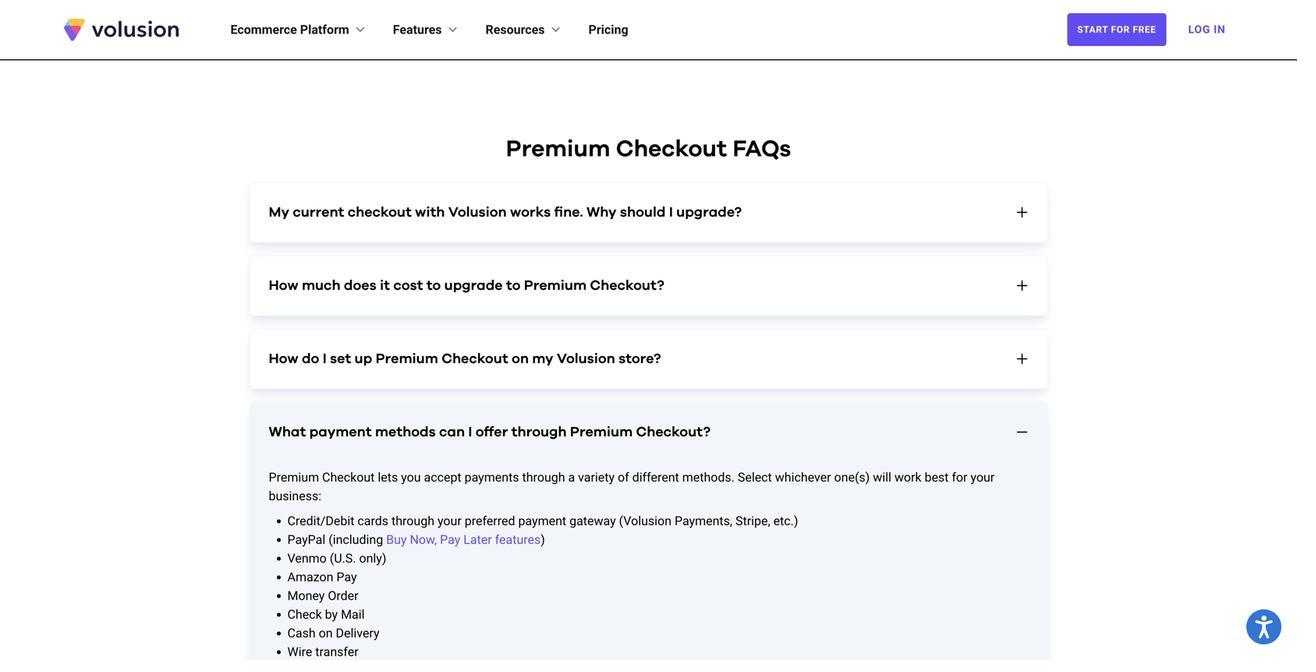 Task type: describe. For each thing, give the bounding box(es) containing it.
payments,
[[675, 514, 733, 529]]

your inside credit/debit cards through your preferred payment gateway (volusion payments, stripe, etc.) paypal (including buy now, pay later features ) venmo (u.s. only) amazon pay money order check by mail cash on delivery wire transfer
[[438, 514, 462, 529]]

up
[[355, 352, 372, 366]]

checkout for lets
[[322, 470, 375, 485]]

methods.
[[683, 470, 735, 485]]

my current checkout with volusion works fine. why should i upgrade? button
[[250, 183, 1048, 242]]

resources button
[[486, 20, 564, 39]]

whichever
[[775, 470, 832, 485]]

for
[[952, 470, 968, 485]]

cost
[[394, 279, 423, 293]]

ecommerce platform
[[231, 22, 349, 37]]

gateway
[[570, 514, 616, 529]]

does
[[344, 279, 377, 293]]

of
[[618, 470, 630, 485]]

2 to from the left
[[506, 279, 521, 293]]

buy
[[386, 533, 407, 548]]

can
[[439, 426, 465, 440]]

a
[[569, 470, 575, 485]]

(volusion
[[619, 514, 672, 529]]

volusion inside how do i set up premium checkout on my volusion store? button
[[557, 352, 616, 366]]

etc.)
[[774, 514, 799, 529]]

1 to from the left
[[427, 279, 441, 293]]

on inside button
[[512, 352, 529, 366]]

best
[[925, 470, 949, 485]]

i inside button
[[669, 206, 673, 220]]

mail
[[341, 608, 365, 623]]

ecommerce
[[231, 22, 297, 37]]

platform
[[300, 22, 349, 37]]

order
[[328, 589, 359, 604]]

pricing link
[[589, 20, 629, 39]]

offer
[[476, 426, 508, 440]]

checkout? inside what payment methods can i offer through premium checkout? button
[[636, 426, 711, 440]]

how much does it cost to upgrade to premium checkout?
[[269, 279, 665, 293]]

your inside the premium checkout lets you accept payments through a variety of different methods. select whichever one(s) will work best for your business:
[[971, 470, 995, 485]]

checkout? inside how much does it cost to upgrade to premium checkout? button
[[590, 279, 665, 293]]

(u.s.
[[330, 552, 356, 566]]

log in
[[1189, 23, 1226, 36]]

checkout inside button
[[442, 352, 509, 366]]

credit/debit cards through your preferred payment gateway (volusion payments, stripe, etc.) paypal (including buy now, pay later features ) venmo (u.s. only) amazon pay money order check by mail cash on delivery wire transfer
[[288, 514, 799, 660]]

checkout
[[348, 206, 412, 220]]

features
[[495, 533, 541, 548]]

start
[[1078, 24, 1109, 35]]

how for how much does it cost to upgrade to premium checkout?
[[269, 279, 299, 293]]

payment inside credit/debit cards through your preferred payment gateway (volusion payments, stripe, etc.) paypal (including buy now, pay later features ) venmo (u.s. only) amazon pay money order check by mail cash on delivery wire transfer
[[519, 514, 567, 529]]

only)
[[359, 552, 387, 566]]

later
[[464, 533, 492, 548]]

premium inside button
[[524, 279, 587, 293]]

free
[[1133, 24, 1157, 35]]

resources
[[486, 22, 545, 37]]

log
[[1189, 23, 1211, 36]]

with
[[415, 206, 445, 220]]

faqs
[[733, 138, 792, 161]]

upgrade
[[445, 279, 503, 293]]

features
[[393, 22, 442, 37]]

it
[[380, 279, 390, 293]]

delivery
[[336, 627, 380, 641]]

checkout for faqs
[[616, 138, 727, 161]]

will
[[873, 470, 892, 485]]

my
[[532, 352, 554, 366]]

start for free
[[1078, 24, 1157, 35]]

payments
[[465, 470, 519, 485]]

fine.
[[554, 206, 583, 220]]

on inside credit/debit cards through your preferred payment gateway (volusion payments, stripe, etc.) paypal (including buy now, pay later features ) venmo (u.s. only) amazon pay money order check by mail cash on delivery wire transfer
[[319, 627, 333, 641]]

select
[[738, 470, 772, 485]]

through for a
[[522, 470, 565, 485]]

features button
[[393, 20, 461, 39]]

premium checkout faqs
[[506, 138, 792, 161]]

you
[[401, 470, 421, 485]]

volusion inside my current checkout with volusion works fine. why should i upgrade? button
[[449, 206, 507, 220]]

my
[[269, 206, 289, 220]]

how do i set up premium checkout on my volusion store? button
[[250, 330, 1048, 389]]

should
[[620, 206, 666, 220]]

premium right the up
[[376, 352, 438, 366]]



Task type: vqa. For each thing, say whether or not it's contained in the screenshot.
the rightmost Manager
no



Task type: locate. For each thing, give the bounding box(es) containing it.
1 vertical spatial through
[[522, 470, 565, 485]]

buy now, pay later features link
[[386, 533, 541, 548]]

through
[[512, 426, 567, 440], [522, 470, 565, 485], [392, 514, 435, 529]]

current
[[293, 206, 344, 220]]

cash
[[288, 627, 316, 641]]

2 vertical spatial through
[[392, 514, 435, 529]]

accept
[[424, 470, 462, 485]]

i right do
[[323, 352, 327, 366]]

by
[[325, 608, 338, 623]]

(including
[[329, 533, 383, 548]]

different
[[633, 470, 680, 485]]

1 vertical spatial on
[[319, 627, 333, 641]]

work
[[895, 470, 922, 485]]

i
[[669, 206, 673, 220], [323, 352, 327, 366], [469, 426, 472, 440]]

credit/debit
[[288, 514, 355, 529]]

wire
[[288, 645, 312, 660]]

payment up )
[[519, 514, 567, 529]]

1 horizontal spatial volusion
[[557, 352, 616, 366]]

0 vertical spatial payment
[[310, 426, 372, 440]]

2 horizontal spatial checkout
[[616, 138, 727, 161]]

how for how do i set up premium checkout on my volusion store?
[[269, 352, 299, 366]]

to
[[427, 279, 441, 293], [506, 279, 521, 293]]

2 vertical spatial i
[[469, 426, 472, 440]]

through left a
[[522, 470, 565, 485]]

open accessibe: accessibility options, statement and help image
[[1256, 616, 1273, 639]]

through right offer
[[512, 426, 567, 440]]

i right the should
[[669, 206, 673, 220]]

to right cost
[[427, 279, 441, 293]]

how inside button
[[269, 352, 299, 366]]

pay
[[440, 533, 461, 548], [337, 570, 357, 585]]

your right for
[[971, 470, 995, 485]]

0 horizontal spatial checkout
[[322, 470, 375, 485]]

how much does it cost to upgrade to premium checkout? button
[[250, 256, 1048, 316]]

lets
[[378, 470, 398, 485]]

2 vertical spatial checkout
[[322, 470, 375, 485]]

premium up fine.
[[506, 138, 611, 161]]

set
[[330, 352, 351, 366]]

on
[[512, 352, 529, 366], [319, 627, 333, 641]]

your
[[971, 470, 995, 485], [438, 514, 462, 529]]

start for free link
[[1068, 13, 1167, 46]]

premium up my
[[524, 279, 587, 293]]

log in link
[[1180, 12, 1236, 47]]

variety
[[578, 470, 615, 485]]

do
[[302, 352, 319, 366]]

2 how from the top
[[269, 352, 299, 366]]

how left do
[[269, 352, 299, 366]]

1 vertical spatial payment
[[519, 514, 567, 529]]

much
[[302, 279, 341, 293]]

stripe,
[[736, 514, 771, 529]]

on down by
[[319, 627, 333, 641]]

1 vertical spatial how
[[269, 352, 299, 366]]

pay right now,
[[440, 533, 461, 548]]

0 vertical spatial on
[[512, 352, 529, 366]]

0 vertical spatial through
[[512, 426, 567, 440]]

volusion
[[449, 206, 507, 220], [557, 352, 616, 366]]

why
[[587, 206, 617, 220]]

volusion right my
[[557, 352, 616, 366]]

venmo
[[288, 552, 327, 566]]

amazon
[[288, 570, 334, 585]]

1 horizontal spatial payment
[[519, 514, 567, 529]]

pay up order at the bottom of page
[[337, 570, 357, 585]]

premium up variety
[[570, 426, 633, 440]]

preferred
[[465, 514, 515, 529]]

cards
[[358, 514, 389, 529]]

1 vertical spatial pay
[[337, 570, 357, 585]]

checkout? up different at bottom
[[636, 426, 711, 440]]

through inside the premium checkout lets you accept payments through a variety of different methods. select whichever one(s) will work best for your business:
[[522, 470, 565, 485]]

0 horizontal spatial on
[[319, 627, 333, 641]]

0 horizontal spatial i
[[323, 352, 327, 366]]

upgrade?
[[677, 206, 742, 220]]

0 horizontal spatial to
[[427, 279, 441, 293]]

1 vertical spatial volusion
[[557, 352, 616, 366]]

one(s)
[[835, 470, 870, 485]]

now,
[[410, 533, 437, 548]]

0 vertical spatial checkout?
[[590, 279, 665, 293]]

1 horizontal spatial on
[[512, 352, 529, 366]]

i right can
[[469, 426, 472, 440]]

0 horizontal spatial your
[[438, 514, 462, 529]]

to right upgrade
[[506, 279, 521, 293]]

through up now,
[[392, 514, 435, 529]]

premium
[[506, 138, 611, 161], [524, 279, 587, 293], [376, 352, 438, 366], [570, 426, 633, 440], [269, 470, 319, 485]]

paypal
[[288, 533, 326, 548]]

1 horizontal spatial i
[[469, 426, 472, 440]]

how
[[269, 279, 299, 293], [269, 352, 299, 366]]

through inside credit/debit cards through your preferred payment gateway (volusion payments, stripe, etc.) paypal (including buy now, pay later features ) venmo (u.s. only) amazon pay money order check by mail cash on delivery wire transfer
[[392, 514, 435, 529]]

0 vertical spatial volusion
[[449, 206, 507, 220]]

methods
[[375, 426, 436, 440]]

0 vertical spatial checkout
[[616, 138, 727, 161]]

what payment methods can i offer through premium checkout?
[[269, 426, 711, 440]]

in
[[1214, 23, 1226, 36]]

store?
[[619, 352, 661, 366]]

check
[[288, 608, 322, 623]]

money
[[288, 589, 325, 604]]

)
[[541, 533, 545, 548]]

premium inside the premium checkout lets you accept payments through a variety of different methods. select whichever one(s) will work best for your business:
[[269, 470, 319, 485]]

what
[[269, 426, 306, 440]]

checkout left lets
[[322, 470, 375, 485]]

checkout?
[[590, 279, 665, 293], [636, 426, 711, 440]]

0 horizontal spatial pay
[[337, 570, 357, 585]]

checkout inside the premium checkout lets you accept payments through a variety of different methods. select whichever one(s) will work best for your business:
[[322, 470, 375, 485]]

1 vertical spatial your
[[438, 514, 462, 529]]

1 how from the top
[[269, 279, 299, 293]]

0 horizontal spatial volusion
[[449, 206, 507, 220]]

payment
[[310, 426, 372, 440], [519, 514, 567, 529]]

1 horizontal spatial to
[[506, 279, 521, 293]]

pricing
[[589, 22, 629, 37]]

1 vertical spatial checkout
[[442, 352, 509, 366]]

works
[[510, 206, 551, 220]]

for
[[1112, 24, 1131, 35]]

volusion right with
[[449, 206, 507, 220]]

premium checkout lets you accept payments through a variety of different methods. select whichever one(s) will work best for your business:
[[269, 470, 995, 504]]

premium up the business:
[[269, 470, 319, 485]]

1 vertical spatial checkout?
[[636, 426, 711, 440]]

1 horizontal spatial pay
[[440, 533, 461, 548]]

0 horizontal spatial payment
[[310, 426, 372, 440]]

0 vertical spatial i
[[669, 206, 673, 220]]

1 horizontal spatial checkout
[[442, 352, 509, 366]]

checkout up my current checkout with volusion works fine. why should i upgrade? button on the top of page
[[616, 138, 727, 161]]

2 horizontal spatial i
[[669, 206, 673, 220]]

transfer
[[315, 645, 359, 660]]

business:
[[269, 489, 322, 504]]

through for premium
[[512, 426, 567, 440]]

what payment methods can i offer through premium checkout? button
[[250, 403, 1048, 462]]

through inside button
[[512, 426, 567, 440]]

checkout left my
[[442, 352, 509, 366]]

on left my
[[512, 352, 529, 366]]

0 vertical spatial pay
[[440, 533, 461, 548]]

1 vertical spatial i
[[323, 352, 327, 366]]

how inside button
[[269, 279, 299, 293]]

0 vertical spatial how
[[269, 279, 299, 293]]

ecommerce platform button
[[231, 20, 368, 39]]

payment right what
[[310, 426, 372, 440]]

0 vertical spatial your
[[971, 470, 995, 485]]

payment inside button
[[310, 426, 372, 440]]

your up buy now, pay later features "link"
[[438, 514, 462, 529]]

my current checkout with volusion works fine. why should i upgrade?
[[269, 206, 742, 220]]

1 horizontal spatial your
[[971, 470, 995, 485]]

checkout? up store?
[[590, 279, 665, 293]]

how do i set up premium checkout on my volusion store?
[[269, 352, 661, 366]]

how left much
[[269, 279, 299, 293]]



